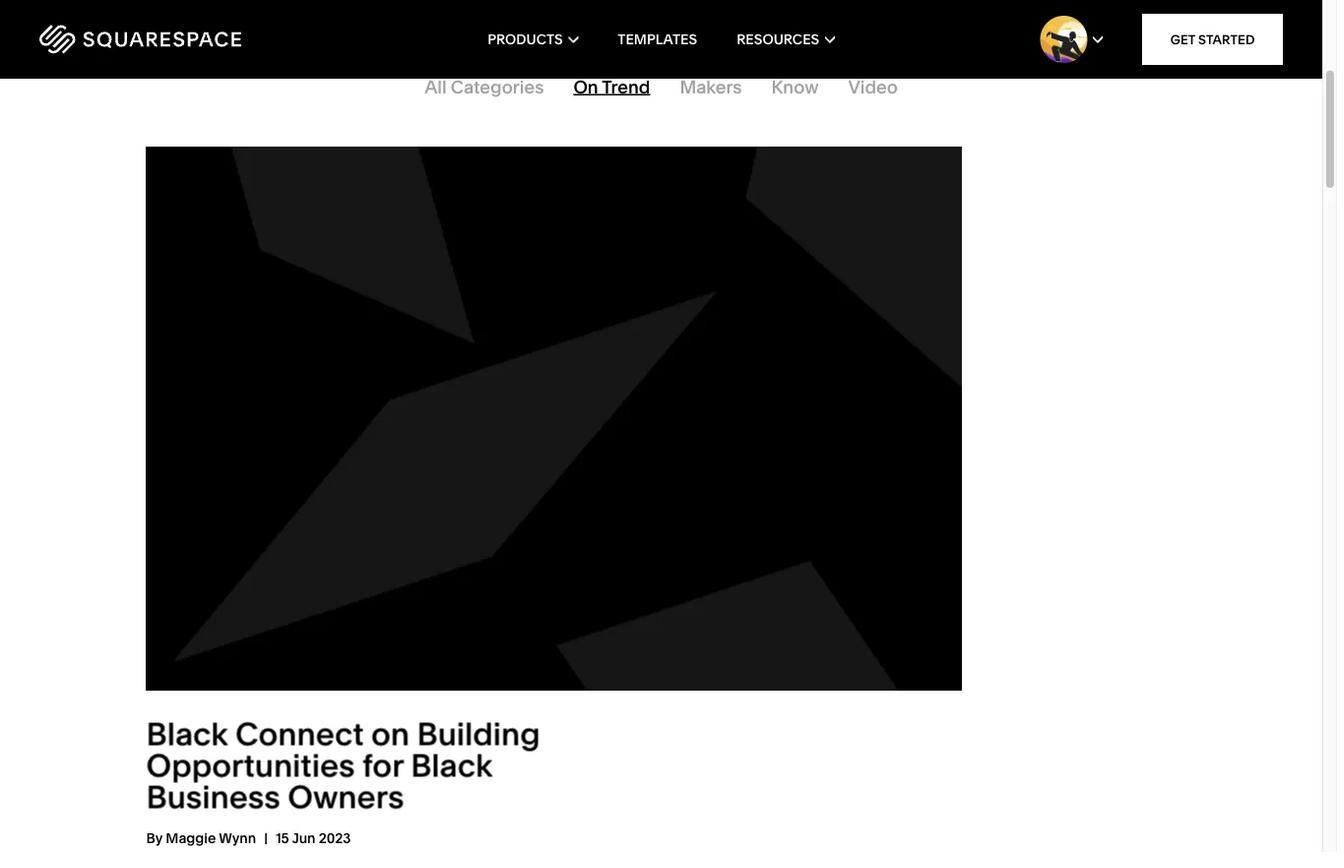 Task type: vqa. For each thing, say whether or not it's contained in the screenshot.
the "Laurie" in Start with Laurie button
no



Task type: locate. For each thing, give the bounding box(es) containing it.
2023
[[319, 831, 351, 847]]

on trend
[[573, 76, 650, 98]]

opportunities
[[146, 747, 355, 785]]

0 horizontal spatial black
[[146, 715, 228, 754]]

know link
[[757, 65, 834, 109]]

business
[[146, 778, 280, 817]]

templates
[[618, 31, 697, 48]]

maggie
[[166, 831, 216, 847]]

products
[[488, 31, 563, 48]]

on trend link
[[559, 65, 665, 109]]

owners
[[288, 778, 404, 817]]

all
[[425, 76, 447, 98]]

get
[[1170, 32, 1195, 47]]

get started
[[1170, 32, 1255, 47]]

connect
[[235, 715, 364, 754]]

on
[[371, 715, 410, 754]]

resources
[[737, 31, 819, 48]]

black right the for
[[411, 747, 493, 785]]

video link
[[834, 65, 913, 109]]

black up business
[[146, 715, 228, 754]]

black
[[146, 715, 228, 754], [411, 747, 493, 785]]



Task type: describe. For each thing, give the bounding box(es) containing it.
wynn
[[219, 831, 256, 847]]

black connect on building opportunities for black business owners
[[146, 715, 540, 817]]

by
[[146, 831, 163, 847]]

for
[[362, 747, 403, 785]]

15 jun 2023
[[276, 831, 351, 847]]

15
[[276, 831, 289, 847]]

makers
[[680, 76, 742, 98]]

squarespace logo link
[[39, 25, 288, 54]]

categories
[[451, 76, 544, 98]]

products button
[[488, 0, 578, 79]]

all categories
[[425, 76, 544, 98]]

resources button
[[737, 0, 835, 79]]

jun
[[292, 831, 316, 847]]

get started link
[[1142, 14, 1283, 65]]

trend
[[602, 76, 650, 98]]

all categories link
[[410, 65, 559, 109]]

1 horizontal spatial black
[[411, 747, 493, 785]]

started
[[1198, 32, 1255, 47]]

squarespace logo image
[[39, 25, 241, 54]]

on
[[573, 76, 598, 98]]

makers link
[[665, 65, 757, 109]]

building
[[417, 715, 540, 754]]

by maggie wynn
[[146, 831, 256, 847]]

know
[[772, 76, 819, 98]]

templates link
[[618, 0, 697, 79]]

video
[[848, 76, 898, 98]]



